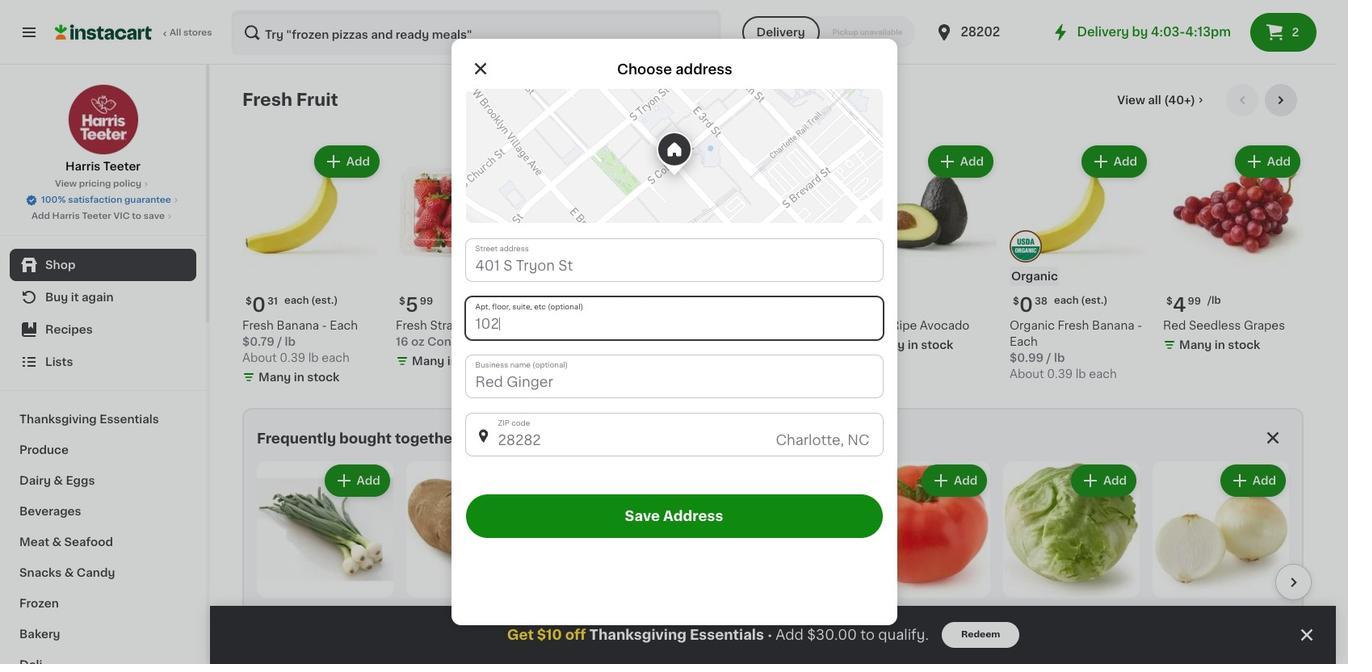 Task type: vqa. For each thing, say whether or not it's contained in the screenshot.
all
yes



Task type: describe. For each thing, give the bounding box(es) containing it.
$ 1 iceberg lettuce
[[1004, 611, 1094, 646]]

$ 4 99
[[1167, 296, 1202, 314]]

(40+)
[[1165, 95, 1196, 106]]

frequently
[[257, 432, 336, 445]]

product group containing 6
[[703, 142, 844, 364]]

fresh inside the organic fresh banana - each $0.99 / lb about 0.39 lb each
[[1058, 320, 1090, 331]]

94
[[581, 612, 594, 621]]

many down the container
[[412, 356, 445, 367]]

stock down the container
[[461, 356, 493, 367]]

delivery for delivery by 4:03-4:13pm
[[1078, 26, 1130, 38]]

$ for $ 1 iceberg lettuce
[[1007, 612, 1013, 621]]

organic for organic
[[1012, 271, 1058, 282]]

to inside get $10 off thanksgiving essentials • add $30.00 to qualify.
[[861, 629, 875, 642]]

view all (40+)
[[1118, 95, 1196, 106]]

it
[[71, 292, 79, 303]]

bakery
[[19, 629, 60, 640]]

each inside fresh banana - each $0.79 / lb about 0.39 lb each
[[330, 320, 358, 331]]

get
[[507, 629, 534, 642]]

choose address
[[617, 63, 732, 76]]

4 for 4 organicgirl baby greens + crunch!
[[715, 611, 728, 629]]

save address button
[[466, 495, 883, 538]]

harris teeter
[[65, 161, 141, 172]]

save
[[625, 510, 660, 523]]

candy
[[77, 567, 115, 579]]

$ 6 59
[[706, 296, 740, 314]]

produce
[[19, 444, 69, 456]]

(est.) for organic fresh banana - each
[[1081, 296, 1108, 305]]

$ 0 31
[[246, 296, 278, 314]]

- inside the organic fresh banana - each $0.99 / lb about 0.39 lb each
[[1138, 320, 1143, 331]]

guarantee
[[124, 196, 171, 204]]

choose address dialog
[[451, 39, 897, 625]]

each (est.) inside $0.80 each (estimated) element
[[451, 611, 505, 620]]

recipes link
[[10, 314, 196, 346]]

100% satisfaction guarantee button
[[25, 191, 181, 207]]

& for snacks
[[64, 567, 74, 579]]

fresh for fresh fruit
[[242, 91, 292, 108]]

save address
[[625, 510, 724, 523]]

28202 button
[[935, 10, 1032, 55]]

each for $0.31 each (estimated) element
[[284, 296, 309, 305]]

beverages
[[19, 506, 81, 517]]

many in stock down red seedless grapes
[[1180, 339, 1261, 351]]

eggs
[[66, 475, 95, 486]]

about inside fresh banana - each $0.79 / lb about 0.39 lb each
[[242, 352, 277, 364]]

$ for $ 0 55
[[553, 297, 559, 306]]

tomatoes
[[854, 651, 911, 662]]

stock down avocado
[[921, 339, 954, 351]]

each for $0.80 each (estimated) element
[[451, 611, 476, 620]]

1 vertical spatial teeter
[[82, 212, 111, 221]]

lb right $0.99
[[1054, 352, 1065, 364]]

all
[[1148, 95, 1162, 106]]

0 vertical spatial red
[[1164, 320, 1187, 331]]

2 button
[[1251, 13, 1317, 52]]

choose
[[617, 63, 672, 76]]

many down ripe at the right top of the page
[[873, 339, 905, 351]]

add button for large ripe avocado
[[930, 147, 992, 176]]

2 10
[[864, 611, 889, 629]]

charlotte, nc
[[776, 434, 870, 447]]

1
[[1013, 611, 1022, 629]]

9 oz
[[703, 336, 727, 347]]

each inside the organic fresh banana - each $0.99 / lb about 0.39 lb each
[[1089, 368, 1117, 380]]

4:13pm
[[1186, 26, 1231, 38]]

add button for red seedless grapes
[[1237, 147, 1299, 176]]

2 for 2
[[1292, 27, 1300, 38]]

organic for organic fresh banana - each $0.99 / lb about 0.39 lb each
[[1010, 320, 1055, 331]]

get $10 off thanksgiving essentials • add $30.00 to qualify.
[[507, 629, 929, 642]]

potato
[[594, 635, 632, 646]]

harris inside add harris teeter vic to save link
[[52, 212, 80, 221]]

many in stock down fresh banana - each $0.79 / lb about 0.39 lb each
[[259, 372, 340, 383]]

0 vertical spatial essentials
[[100, 414, 159, 425]]

form element
[[466, 281, 883, 538]]

$0.31 each (estimated) element
[[242, 289, 383, 318]]

sponsored badge image
[[703, 351, 752, 360]]

31
[[267, 297, 278, 306]]

100% satisfaction guarantee
[[41, 196, 171, 204]]

99 for 3
[[881, 297, 894, 306]]

fresh for fresh strawberries 16 oz container
[[396, 320, 427, 331]]

$ for $ 4 99
[[1167, 297, 1173, 306]]

2 oz from the left
[[714, 336, 727, 347]]

container
[[427, 336, 486, 347]]

policy
[[113, 179, 141, 188]]

many in stock down the container
[[412, 356, 493, 367]]

4:03-
[[1152, 26, 1186, 38]]

address
[[664, 510, 724, 523]]

large for $
[[857, 320, 889, 331]]

$ 3 99
[[860, 296, 894, 314]]

section inside main content
[[242, 408, 1312, 664]]

view pricing policy link
[[55, 178, 151, 191]]

large for 4
[[854, 635, 887, 646]]

redeem
[[962, 630, 1001, 639]]

each (est.) for organic fresh banana - each
[[1055, 296, 1108, 305]]

each (est.) for large red beefsteak tomatoes
[[895, 611, 949, 620]]

many down the $ 0 55
[[566, 339, 598, 351]]

dairy & eggs
[[19, 475, 95, 486]]

many down seedless
[[1180, 339, 1212, 351]]

lists
[[45, 356, 73, 368]]

delivery by 4:03-4:13pm
[[1078, 26, 1231, 38]]

$0.38 each (estimated) element
[[1010, 289, 1151, 318]]

38
[[1035, 297, 1048, 306]]

service type group
[[742, 16, 916, 48]]

add button for organic fresh banana - each
[[1083, 147, 1146, 176]]

/ inside the organic fresh banana - each $0.99 / lb about 0.39 lb each
[[1047, 352, 1052, 364]]

instacart logo image
[[55, 23, 152, 42]]

iceberg
[[1004, 635, 1047, 646]]

baby
[[773, 635, 802, 646]]

0.39 inside fresh banana - each $0.79 / lb about 0.39 lb each
[[280, 352, 306, 364]]

1 vertical spatial item carousel region
[[257, 455, 1312, 664]]

1 vertical spatial 4
[[1173, 296, 1187, 314]]

80
[[431, 612, 445, 621]]

delivery by 4:03-4:13pm link
[[1052, 23, 1231, 42]]

$ for $ 0 31
[[246, 297, 252, 306]]

2   text field from the top
[[466, 414, 883, 456]]

grapes
[[1244, 320, 1286, 331]]

vic
[[113, 212, 130, 221]]

harris teeter logo image
[[67, 84, 139, 155]]

4 ct
[[613, 156, 636, 167]]

55
[[574, 297, 587, 306]]

2   text field from the top
[[466, 356, 883, 398]]

4 organicgirl baby greens + crunch!
[[705, 611, 805, 662]]

many in stock down large ripe avocado
[[873, 339, 954, 351]]

snacks
[[19, 567, 62, 579]]

decrement quantity of small lemon image
[[569, 152, 588, 171]]

redeem button
[[942, 622, 1020, 648]]

ct
[[624, 156, 636, 167]]

essentials inside get $10 off thanksgiving essentials • add $30.00 to qualify.
[[690, 629, 764, 642]]

9
[[703, 336, 711, 347]]

lettuce
[[1050, 635, 1094, 646]]



Task type: locate. For each thing, give the bounding box(es) containing it.
(est.) inside $0.80 each (estimated) element
[[478, 611, 505, 620]]

fresh inside fresh strawberries 16 oz container
[[396, 320, 427, 331]]

None search field
[[231, 10, 721, 55]]

frequently bought together
[[257, 432, 459, 445]]

$ left "/lb"
[[1167, 297, 1173, 306]]

$ left the 31
[[246, 297, 252, 306]]

product group
[[242, 142, 383, 389], [396, 142, 537, 373], [549, 142, 690, 356], [703, 142, 844, 364], [857, 142, 997, 356], [1010, 142, 1151, 382], [1164, 142, 1304, 356], [257, 461, 393, 664], [406, 461, 543, 664], [556, 461, 692, 664], [705, 461, 842, 664], [854, 461, 991, 664], [1004, 461, 1140, 664], [1153, 461, 1290, 664]]

0 horizontal spatial 0.39
[[280, 352, 306, 364]]

0.39 down $0.31 each (estimated) element
[[280, 352, 306, 364]]

$ up iceberg
[[1007, 612, 1013, 621]]

& left eggs
[[54, 475, 63, 486]]

1 horizontal spatial to
[[861, 629, 875, 642]]

crunch!
[[759, 651, 805, 662]]

add button for fresh strawberries
[[469, 147, 532, 176]]

0 horizontal spatial -
[[322, 320, 327, 331]]

1 horizontal spatial banana
[[1092, 320, 1135, 331]]

stock down red seedless grapes
[[1228, 339, 1261, 351]]

ripe
[[892, 320, 917, 331]]

1 vertical spatial about
[[1010, 368, 1045, 380]]

0 vertical spatial view
[[1118, 95, 1146, 106]]

fresh strawberries 16 oz container
[[396, 320, 502, 347]]

$0.79
[[242, 336, 275, 347]]

$4.99 per pound element
[[1164, 289, 1304, 318]]

0 horizontal spatial red
[[889, 635, 912, 646]]

large inside large red beefsteak tomatoes
[[854, 635, 887, 646]]

0 horizontal spatial delivery
[[757, 27, 805, 38]]

1 vertical spatial to
[[861, 629, 875, 642]]

greens
[[705, 651, 746, 662]]

to right vic
[[132, 212, 141, 221]]

stock
[[614, 339, 647, 351], [921, 339, 954, 351], [1228, 339, 1261, 351], [461, 356, 493, 367], [307, 372, 340, 383]]

2 vertical spatial 4
[[715, 611, 728, 629]]

99 inside $ 3 99
[[881, 297, 894, 306]]

each right 38
[[1055, 296, 1079, 305]]

0 vertical spatial &
[[54, 475, 63, 486]]

(est.) for fresh banana - each
[[311, 296, 338, 305]]

again
[[82, 292, 114, 303]]

1 horizontal spatial essentials
[[690, 629, 764, 642]]

1 vertical spatial &
[[52, 537, 62, 548]]

thanksgiving up produce
[[19, 414, 97, 425]]

0 vertical spatial about
[[242, 352, 277, 364]]

$0.80 each (estimated) element
[[406, 604, 543, 633]]

99 left "/lb"
[[1188, 297, 1202, 306]]

0 horizontal spatial 99
[[420, 297, 433, 306]]

off
[[565, 629, 586, 642]]

each inside "element"
[[1055, 296, 1079, 305]]

0 left the 31
[[252, 296, 266, 314]]

$ left "55"
[[553, 297, 559, 306]]

0 for $ 0 94
[[565, 611, 579, 629]]

harris inside harris teeter "link"
[[65, 161, 100, 172]]

1   text field from the top
[[466, 297, 883, 339]]

/ inside fresh banana - each $0.79 / lb about 0.39 lb each
[[277, 336, 282, 347]]

0 inside "element"
[[1020, 296, 1033, 314]]

stock left 9
[[614, 339, 647, 351]]

delivery inside delivery by 4:03-4:13pm link
[[1078, 26, 1130, 38]]

fresh up '$0.79'
[[242, 320, 274, 331]]

many in stock down "55"
[[566, 339, 647, 351]]

0 vertical spatial harris
[[65, 161, 100, 172]]

seedless
[[1189, 320, 1241, 331]]

0 left 38
[[1020, 296, 1033, 314]]

about inside the organic fresh banana - each $0.99 / lb about 0.39 lb each
[[1010, 368, 1045, 380]]

essentials
[[100, 414, 159, 425], [690, 629, 764, 642]]

add inside get $10 off thanksgiving essentials • add $30.00 to qualify.
[[776, 629, 804, 642]]

snacks & candy link
[[10, 558, 196, 588]]

add button for large red beefsteak tomatoes
[[924, 466, 986, 495]]

$0.73 each (estimated) element
[[1153, 604, 1290, 633]]

each up $0.99
[[1010, 336, 1038, 347]]

0 horizontal spatial each
[[330, 320, 358, 331]]

each (est.) right the 31
[[284, 296, 338, 305]]

fresh fruit
[[242, 91, 338, 108]]

(est.) inside $0.38 each (estimated) "element"
[[1081, 296, 1108, 305]]

fresh banana - each $0.79 / lb about 0.39 lb each
[[242, 320, 358, 364]]

0 vertical spatial 0.39
[[280, 352, 306, 364]]

recipes
[[45, 324, 93, 335]]

$ left 38
[[1013, 297, 1020, 306]]

fresh for fresh banana - each $0.79 / lb about 0.39 lb each
[[242, 320, 274, 331]]

large down "3" on the top right of the page
[[857, 320, 889, 331]]

$ inside the $ 1 iceberg lettuce
[[1007, 612, 1013, 621]]

$0.94 each (estimated) element
[[556, 604, 692, 633]]

4 up organicgirl on the right bottom of page
[[715, 611, 728, 629]]

meat
[[19, 537, 49, 548]]

&
[[54, 475, 63, 486], [52, 537, 62, 548], [64, 567, 74, 579]]

99 right 5 on the top left of the page
[[420, 297, 433, 306]]

2 horizontal spatial 4
[[1173, 296, 1187, 314]]

essentials up produce link
[[100, 414, 159, 425]]

stock down fresh banana - each $0.79 / lb about 0.39 lb each
[[307, 372, 340, 383]]

99 inside $ 4 99
[[1188, 297, 1202, 306]]

(est.) inside $0.31 each (estimated) element
[[311, 296, 338, 305]]

add button for iceberg lettuce
[[1073, 466, 1135, 495]]

99
[[420, 297, 433, 306], [881, 297, 894, 306], [1188, 297, 1202, 306]]

add harris teeter vic to save
[[31, 212, 165, 221]]

lb down $0.38 each (estimated) "element" at the right top
[[1076, 368, 1087, 380]]

1 horizontal spatial 0.39
[[1047, 368, 1073, 380]]

0 vertical spatial   text field
[[466, 297, 883, 339]]

seafood
[[64, 537, 113, 548]]

1 horizontal spatial /
[[1047, 352, 1052, 364]]

lb down $0.31 each (estimated) element
[[308, 352, 319, 364]]

•
[[768, 629, 773, 641]]

0 horizontal spatial 4
[[613, 156, 621, 167]]

each (est.)
[[284, 296, 338, 305], [1055, 296, 1108, 305], [451, 611, 505, 620], [895, 611, 949, 620]]

organic inside the organic fresh banana - each $0.99 / lb about 0.39 lb each
[[1010, 320, 1055, 331]]

4 for 4 ct
[[613, 156, 621, 167]]

in
[[601, 339, 612, 351], [908, 339, 919, 351], [1215, 339, 1226, 351], [447, 356, 458, 367], [294, 372, 304, 383]]

  text field up the 6 on the top right of the page
[[466, 239, 883, 281]]

0 left 94
[[565, 611, 579, 629]]

1 vertical spatial   text field
[[466, 414, 883, 456]]

$ up the $10
[[559, 612, 565, 621]]

1 horizontal spatial 99
[[881, 297, 894, 306]]

lists link
[[10, 346, 196, 378]]

0 horizontal spatial /
[[277, 336, 282, 347]]

sweet
[[556, 635, 591, 646]]

lb right '$0.79'
[[285, 336, 296, 347]]

banana inside fresh banana - each $0.79 / lb about 0.39 lb each
[[277, 320, 319, 331]]

product group containing 2
[[854, 461, 991, 664]]

harris up pricing
[[65, 161, 100, 172]]

/ right '$0.79'
[[277, 336, 282, 347]]

many
[[566, 339, 598, 351], [873, 339, 905, 351], [1180, 339, 1212, 351], [412, 356, 445, 367], [259, 372, 291, 383]]

view left all
[[1118, 95, 1146, 106]]

oz right the 16
[[411, 336, 425, 347]]

$ for $ 6 59
[[706, 297, 713, 306]]

each right 80
[[451, 611, 476, 620]]

99 for 5
[[420, 297, 433, 306]]

map region
[[466, 89, 883, 223]]

view up 100%
[[55, 179, 77, 188]]

all stores
[[170, 28, 212, 37]]

$ up large ripe avocado
[[860, 297, 866, 306]]

0 vertical spatial 2
[[1292, 27, 1300, 38]]

0.39 down $0.38 each (estimated) "element" at the right top
[[1047, 368, 1073, 380]]

1 vertical spatial thanksgiving
[[590, 629, 687, 642]]

+
[[749, 651, 756, 662]]

each (est.) inside $2.10 each (estimated) element
[[895, 611, 949, 620]]

add
[[346, 156, 370, 167], [500, 156, 524, 167], [807, 156, 831, 167], [961, 156, 984, 167], [1114, 156, 1138, 167], [1268, 156, 1291, 167], [31, 212, 50, 221], [357, 475, 380, 486], [954, 475, 978, 486], [1104, 475, 1127, 486], [1253, 475, 1277, 486], [776, 629, 804, 642]]

99 inside $ 5 99
[[420, 297, 433, 306]]

1 vertical spatial large
[[854, 635, 887, 646]]

product group containing 1
[[1004, 461, 1140, 664]]

$ inside the $ 0 55
[[553, 297, 559, 306]]

2 for 2 10
[[864, 611, 876, 629]]

6
[[713, 296, 726, 314]]

0 vertical spatial 4
[[613, 156, 621, 167]]

product group containing 3
[[857, 142, 997, 356]]

banana down $0.31 each (estimated) element
[[277, 320, 319, 331]]

1 vertical spatial 2
[[864, 611, 876, 629]]

0 vertical spatial item carousel region
[[242, 84, 1304, 395]]

produce link
[[10, 435, 196, 465]]

1 vertical spatial   text field
[[466, 356, 883, 398]]

many in stock
[[566, 339, 647, 351], [873, 339, 954, 351], [1180, 339, 1261, 351], [412, 356, 493, 367], [259, 372, 340, 383]]

& for dairy
[[54, 475, 63, 486]]

essentials up greens
[[690, 629, 764, 642]]

0 vertical spatial thanksgiving
[[19, 414, 97, 425]]

shop link
[[10, 249, 196, 281]]

  text field
[[466, 297, 883, 339], [466, 414, 883, 456]]

0 vertical spatial each
[[330, 320, 358, 331]]

delivery inside delivery button
[[757, 27, 805, 38]]

0 for $ 0 31
[[252, 296, 266, 314]]

each (est.) right 80
[[451, 611, 505, 620]]

increment quantity of small lemon image
[[661, 152, 680, 171]]

2 99 from the left
[[881, 297, 894, 306]]

each
[[330, 320, 358, 331], [1010, 336, 1038, 347]]

1 vertical spatial harris
[[52, 212, 80, 221]]

product group containing each (est.)
[[406, 461, 543, 664]]

0 horizontal spatial to
[[132, 212, 141, 221]]

- down $0.31 each (estimated) element
[[322, 320, 327, 331]]

0 for $ 0 55
[[559, 296, 573, 314]]

to
[[132, 212, 141, 221], [861, 629, 875, 642]]

1 vertical spatial essentials
[[690, 629, 764, 642]]

delivery for delivery
[[757, 27, 805, 38]]

thanksgiving essentials link
[[10, 404, 196, 435]]

0 horizontal spatial about
[[242, 352, 277, 364]]

organic
[[1012, 271, 1058, 282], [1010, 320, 1055, 331]]

section
[[242, 408, 1312, 664]]

5
[[406, 296, 418, 314]]

frozen link
[[10, 588, 196, 619]]

banana inside the organic fresh banana - each $0.99 / lb about 0.39 lb each
[[1092, 320, 1135, 331]]

fresh inside fresh banana - each $0.79 / lb about 0.39 lb each
[[242, 320, 274, 331]]

$ inside $ 4 99
[[1167, 297, 1173, 306]]

banana
[[277, 320, 319, 331], [1092, 320, 1135, 331]]

0 horizontal spatial thanksgiving
[[19, 414, 97, 425]]

(est.) for large red beefsteak tomatoes
[[922, 611, 949, 620]]

delivery button
[[742, 16, 820, 48]]

item carousel region
[[242, 84, 1304, 395], [257, 455, 1312, 664]]

0 horizontal spatial 2
[[864, 611, 876, 629]]

0 left "55"
[[559, 296, 573, 314]]

main content
[[210, 65, 1337, 664]]

fresh up the 16
[[396, 320, 427, 331]]

1 vertical spatial /
[[1047, 352, 1052, 364]]

each up qualify.
[[895, 611, 920, 620]]

view all (40+) button
[[1111, 84, 1214, 116]]

$ for $ 3 99
[[860, 297, 866, 306]]

$0.99
[[1010, 352, 1044, 364]]

28202
[[961, 26, 1001, 38]]

each down $0.31 each (estimated) element
[[322, 352, 350, 364]]

2 horizontal spatial 99
[[1188, 297, 1202, 306]]

0 vertical spatial   text field
[[466, 239, 883, 281]]

by
[[1133, 26, 1149, 38]]

view
[[1118, 95, 1146, 106], [55, 179, 77, 188]]

$ up the 16
[[399, 297, 406, 306]]

thanksgiving
[[19, 414, 97, 425], [590, 629, 687, 642]]

thanksgiving down 94
[[590, 629, 687, 642]]

/ right $0.99
[[1047, 352, 1052, 364]]

main content containing 0
[[210, 65, 1337, 664]]

teeter inside "link"
[[103, 161, 141, 172]]

1 horizontal spatial -
[[1138, 320, 1143, 331]]

99 for 4
[[1188, 297, 1202, 306]]

qualify.
[[879, 629, 929, 642]]

99 right "3" on the top right of the page
[[881, 297, 894, 306]]

2 inside button
[[1292, 27, 1300, 38]]

2 inside main content
[[864, 611, 876, 629]]

each for $0.38 each (estimated) "element" at the right top
[[1055, 296, 1079, 305]]

stores
[[183, 28, 212, 37]]

each (est.) up qualify.
[[895, 611, 949, 620]]

snacks & candy
[[19, 567, 115, 579]]

each right the 31
[[284, 296, 309, 305]]

1 banana from the left
[[277, 320, 319, 331]]

1 vertical spatial each
[[1010, 336, 1038, 347]]

add button
[[316, 147, 378, 176], [469, 147, 532, 176], [776, 147, 839, 176], [930, 147, 992, 176], [1083, 147, 1146, 176], [1237, 147, 1299, 176], [326, 466, 389, 495], [924, 466, 986, 495], [1073, 466, 1135, 495], [1222, 466, 1285, 495]]

each down $0.38 each (estimated) "element" at the right top
[[1089, 368, 1117, 380]]

(est.) up fresh banana - each $0.79 / lb about 0.39 lb each
[[311, 296, 338, 305]]

$2.10 each (estimated) element
[[854, 604, 991, 633]]

0 vertical spatial organic
[[1012, 271, 1058, 282]]

0.39 inside the organic fresh banana - each $0.99 / lb about 0.39 lb each
[[1047, 368, 1073, 380]]

oz
[[411, 336, 425, 347], [714, 336, 727, 347]]

meat & seafood link
[[10, 527, 196, 558]]

each for $2.10 each (estimated) element on the bottom right
[[895, 611, 920, 620]]

1 horizontal spatial 4
[[715, 611, 728, 629]]

teeter down satisfaction
[[82, 212, 111, 221]]

0
[[252, 296, 266, 314], [559, 296, 573, 314], [1020, 296, 1033, 314], [565, 611, 579, 629]]

harris down 100%
[[52, 212, 80, 221]]

beverages link
[[10, 496, 196, 527]]

1 vertical spatial organic
[[1010, 320, 1055, 331]]

$ for $ 0 38
[[1013, 297, 1020, 306]]

10
[[878, 612, 889, 621]]

red down $ 4 99
[[1164, 320, 1187, 331]]

about down '$0.79'
[[242, 352, 277, 364]]

4 inside 4 organicgirl baby greens + crunch!
[[715, 611, 728, 629]]

1 horizontal spatial each
[[1010, 336, 1038, 347]]

  text field down 9
[[466, 356, 883, 398]]

large red beefsteak tomatoes
[[854, 635, 973, 662]]

0 horizontal spatial view
[[55, 179, 77, 188]]

4 left "/lb"
[[1173, 296, 1187, 314]]

2 vertical spatial &
[[64, 567, 74, 579]]

view for view all (40+)
[[1118, 95, 1146, 106]]

pricing
[[79, 179, 111, 188]]

strawberries
[[430, 320, 502, 331]]

nc
[[848, 434, 870, 447]]

1 - from the left
[[322, 320, 327, 331]]

$ for $ 0 94
[[559, 612, 565, 621]]

(est.) right 80
[[478, 611, 505, 620]]

thanksgiving inside get $10 off thanksgiving essentials • add $30.00 to qualify.
[[590, 629, 687, 642]]

each (est.) inside $0.38 each (estimated) "element"
[[1055, 296, 1108, 305]]

organic fresh banana - each $0.99 / lb about 0.39 lb each
[[1010, 320, 1143, 380]]

1   text field from the top
[[466, 239, 883, 281]]

dairy
[[19, 475, 51, 486]]

0 vertical spatial large
[[857, 320, 889, 331]]

teeter up policy
[[103, 161, 141, 172]]

dairy & eggs link
[[10, 465, 196, 496]]

oz right 9
[[714, 336, 727, 347]]

  text field
[[466, 239, 883, 281], [466, 356, 883, 398]]

/lb
[[1208, 296, 1222, 305]]

(est.) up beefsteak
[[922, 611, 949, 620]]

1 vertical spatial red
[[889, 635, 912, 646]]

together
[[395, 432, 459, 445]]

& left candy
[[64, 567, 74, 579]]

view pricing policy
[[55, 179, 141, 188]]

1 vertical spatial 0.39
[[1047, 368, 1073, 380]]

0 for $ 0 38
[[1020, 296, 1033, 314]]

$ inside $ 0 38
[[1013, 297, 1020, 306]]

fresh down $0.38 each (estimated) "element" at the right top
[[1058, 320, 1090, 331]]

meat & seafood
[[19, 537, 113, 548]]

organic down $ 0 38
[[1010, 320, 1055, 331]]

2 - from the left
[[1138, 320, 1143, 331]]

each
[[284, 296, 309, 305], [1055, 296, 1079, 305], [322, 352, 350, 364], [1089, 368, 1117, 380], [451, 611, 476, 620], [895, 611, 920, 620]]

- down $0.38 each (estimated) "element" at the right top
[[1138, 320, 1143, 331]]

1 horizontal spatial about
[[1010, 368, 1045, 380]]

3 99 from the left
[[1188, 297, 1202, 306]]

buy
[[45, 292, 68, 303]]

1 horizontal spatial thanksgiving
[[590, 629, 687, 642]]

& right meat
[[52, 537, 62, 548]]

1 oz from the left
[[411, 336, 425, 347]]

0 horizontal spatial essentials
[[100, 414, 159, 425]]

to up tomatoes
[[861, 629, 875, 642]]

(est.) up the organic fresh banana - each $0.99 / lb about 0.39 lb each
[[1081, 296, 1108, 305]]

view for view pricing policy
[[55, 179, 77, 188]]

$ inside '$ 0 94'
[[559, 612, 565, 621]]

each inside the organic fresh banana - each $0.99 / lb about 0.39 lb each
[[1010, 336, 1038, 347]]

1 horizontal spatial 2
[[1292, 27, 1300, 38]]

(est.) inside $2.10 each (estimated) element
[[922, 611, 949, 620]]

1 99 from the left
[[420, 297, 433, 306]]

organic up 38
[[1012, 271, 1058, 282]]

red up tomatoes
[[889, 635, 912, 646]]

each inside fresh banana - each $0.79 / lb about 0.39 lb each
[[322, 352, 350, 364]]

save
[[144, 212, 165, 221]]

1 horizontal spatial red
[[1164, 320, 1187, 331]]

all stores link
[[55, 10, 213, 55]]

satisfaction
[[68, 196, 122, 204]]

$ for $ 5 99
[[399, 297, 406, 306]]

large up tomatoes
[[854, 635, 887, 646]]

each (est.) for fresh banana - each
[[284, 296, 338, 305]]

charlotte,
[[776, 434, 844, 447]]

about down $0.99
[[1010, 368, 1045, 380]]

each (est.) inside $0.31 each (estimated) element
[[284, 296, 338, 305]]

1 horizontal spatial oz
[[714, 336, 727, 347]]

fresh left the "fruit"
[[242, 91, 292, 108]]

0 vertical spatial to
[[132, 212, 141, 221]]

1 vertical spatial view
[[55, 179, 77, 188]]

4
[[613, 156, 621, 167], [1173, 296, 1187, 314], [715, 611, 728, 629]]

$ inside the $ 0 31
[[246, 297, 252, 306]]

lb
[[285, 336, 296, 347], [308, 352, 319, 364], [1054, 352, 1065, 364], [1076, 368, 1087, 380]]

product group containing 5
[[396, 142, 537, 373]]

4 left ct
[[613, 156, 621, 167]]

$ inside $ 6 59
[[706, 297, 713, 306]]

oz inside fresh strawberries 16 oz container
[[411, 336, 425, 347]]

red inside large red beefsteak tomatoes
[[889, 635, 912, 646]]

each (est.) right 38
[[1055, 296, 1108, 305]]

$10
[[537, 629, 562, 642]]

each down $0.31 each (estimated) element
[[330, 320, 358, 331]]

0 horizontal spatial banana
[[277, 320, 319, 331]]

$ left 59
[[706, 297, 713, 306]]

- inside fresh banana - each $0.79 / lb about 0.39 lb each
[[322, 320, 327, 331]]

add button for fresh banana - each
[[316, 147, 378, 176]]

100%
[[41, 196, 66, 204]]

0 vertical spatial /
[[277, 336, 282, 347]]

0 horizontal spatial oz
[[411, 336, 425, 347]]

red seedless grapes
[[1164, 320, 1286, 331]]

$ inside $ 5 99
[[399, 297, 406, 306]]

& for meat
[[52, 537, 62, 548]]

section containing 0
[[242, 408, 1312, 664]]

$ 0 38
[[1013, 296, 1048, 314]]

$ inside $ 3 99
[[860, 297, 866, 306]]

treatment tracker modal dialog
[[210, 606, 1337, 664]]

2 banana from the left
[[1092, 320, 1135, 331]]

$ 0 55
[[553, 296, 587, 314]]

1 horizontal spatial view
[[1118, 95, 1146, 106]]

0 vertical spatial teeter
[[103, 161, 141, 172]]

many down '$0.79'
[[259, 372, 291, 383]]

1 horizontal spatial delivery
[[1078, 26, 1130, 38]]

view inside popup button
[[1118, 95, 1146, 106]]

banana down $0.38 each (estimated) "element" at the right top
[[1092, 320, 1135, 331]]



